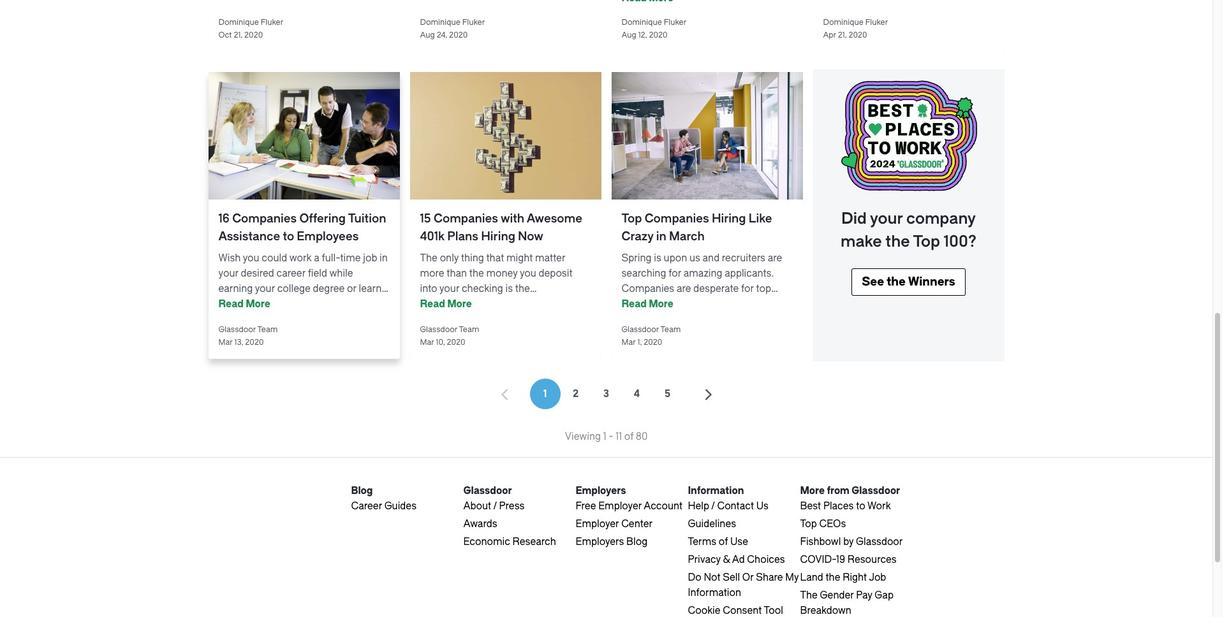 Task type: locate. For each thing, give the bounding box(es) containing it.
1 horizontal spatial blog
[[627, 537, 648, 548]]

19
[[837, 555, 846, 566]]

glassdoor team mar 10, 2020
[[420, 326, 480, 347]]

-
[[609, 431, 614, 443]]

0 horizontal spatial team
[[258, 326, 278, 334]]

hiring up that
[[481, 230, 516, 244]]

glassdoor for 13,
[[219, 326, 256, 334]]

fluker inside dominique fluker aug 24, 2020
[[463, 18, 485, 27]]

make down did
[[841, 233, 883, 251]]

information up the 'help / contact us' link
[[688, 486, 745, 497]]

in
[[657, 230, 667, 244], [380, 253, 388, 264]]

by
[[844, 537, 854, 548]]

companies inside spring is upon us and recruiters are searching for amazing applicants. companies are desperate for top talent and are offering everything from free transportation to signing...
[[622, 283, 675, 295]]

glassdoor up about / press link
[[464, 486, 512, 497]]

for up everything
[[742, 283, 754, 295]]

in right job
[[380, 253, 388, 264]]

information
[[688, 486, 745, 497], [688, 588, 742, 599]]

100?
[[944, 233, 977, 251]]

/ for help
[[712, 501, 715, 513]]

aug for dominique fluker aug 12, 2020
[[622, 31, 637, 40]]

0 horizontal spatial aug
[[420, 31, 435, 40]]

fishbowl by glassdoor link
[[801, 537, 903, 548]]

into down the deposit
[[529, 299, 547, 310]]

2020 inside "glassdoor team mar 13, 2020"
[[245, 338, 264, 347]]

0 horizontal spatial read more
[[219, 299, 271, 310]]

team for plans
[[459, 326, 480, 334]]

more down earning at top
[[246, 299, 271, 310]]

gap
[[875, 590, 894, 602]]

companies inside top companies hiring like crazy in march
[[645, 212, 710, 226]]

companies inside 16 companies offering tuition assistance to employees
[[232, 212, 297, 226]]

1 vertical spatial make
[[502, 299, 527, 310]]

0 vertical spatial employers
[[576, 486, 627, 497]]

1 horizontal spatial /
[[712, 501, 715, 513]]

2020 inside dominique fluker aug 12, 2020
[[649, 31, 668, 40]]

3 team from the left
[[661, 326, 681, 334]]

team inside glassdoor team mar 1, 2020
[[661, 326, 681, 334]]

top
[[757, 283, 772, 295]]

the
[[886, 233, 911, 251], [470, 268, 484, 280], [887, 275, 906, 289], [516, 283, 530, 295], [826, 573, 841, 584]]

job
[[870, 573, 887, 584]]

21, inside the "dominique fluker oct 21, 2020"
[[234, 31, 243, 40]]

talent
[[622, 299, 648, 310]]

0 horizontal spatial to
[[283, 230, 294, 244]]

0 vertical spatial of
[[625, 431, 634, 443]]

aug inside dominique fluker aug 12, 2020
[[622, 31, 637, 40]]

employers blog link
[[576, 537, 648, 548]]

2 horizontal spatial mar
[[622, 338, 636, 347]]

2020 right 13,
[[245, 338, 264, 347]]

0 vertical spatial you
[[243, 253, 260, 264]]

2
[[573, 389, 579, 400]]

blog down center at the bottom right
[[627, 537, 648, 548]]

dominique inside dominique fluker aug 24, 2020
[[420, 18, 461, 27]]

covid-19 resources link
[[801, 555, 897, 566]]

0 vertical spatial 1
[[544, 389, 547, 400]]

2 link
[[561, 379, 591, 410]]

2 vertical spatial top
[[801, 519, 818, 530]]

mar inside glassdoor team mar 10, 2020
[[420, 338, 434, 347]]

to inside 16 companies offering tuition assistance to employees
[[283, 230, 294, 244]]

glassdoor for 1,
[[622, 326, 659, 334]]

1 horizontal spatial into
[[529, 299, 547, 310]]

0 vertical spatial and
[[703, 253, 720, 264]]

2020 right 1,
[[644, 338, 663, 347]]

401k
[[420, 230, 445, 244]]

you
[[243, 253, 260, 264], [520, 268, 537, 280], [483, 299, 499, 310]]

1 read from the left
[[219, 299, 244, 310]]

/ inside glassdoor about / press awards economic research
[[494, 501, 497, 513]]

to inside more from glassdoor best places to work top ceos fishbowl by glassdoor covid-19 resources land the right job the gender pay gap breakdown
[[857, 501, 866, 513]]

companies down searching
[[622, 283, 675, 295]]

1 vertical spatial are
[[677, 283, 692, 295]]

1 vertical spatial is
[[506, 283, 513, 295]]

employer up the 'employer center' link
[[599, 501, 642, 513]]

top down company
[[914, 233, 941, 251]]

1 horizontal spatial is
[[654, 253, 662, 264]]

team inside "glassdoor team mar 13, 2020"
[[258, 326, 278, 334]]

0 vertical spatial from
[[622, 314, 644, 326]]

hiring inside the 15 companies with awesome 401k plans hiring now
[[481, 230, 516, 244]]

1 read more from the left
[[219, 299, 271, 310]]

3 dominique from the left
[[622, 18, 662, 27]]

0 horizontal spatial read
[[219, 299, 244, 310]]

dominique up 12,
[[622, 18, 662, 27]]

fluker inside dominique fluker aug 12, 2020
[[664, 18, 687, 27]]

dominique up 'oct' on the top left of page
[[219, 18, 259, 27]]

top ceos link
[[801, 519, 847, 530]]

3 mar from the left
[[622, 338, 636, 347]]

0 horizontal spatial is
[[506, 283, 513, 295]]

recruiters
[[722, 253, 766, 264]]

2 dominique from the left
[[420, 18, 461, 27]]

read up free
[[622, 299, 647, 310]]

2020 inside the "dominique fluker oct 21, 2020"
[[245, 31, 263, 40]]

3 read from the left
[[622, 299, 647, 310]]

0 vertical spatial information
[[688, 486, 745, 497]]

career guides link
[[351, 501, 417, 513]]

15 companies with awesome 401k plans hiring now
[[420, 212, 583, 244]]

1 fluker from the left
[[261, 18, 283, 27]]

glassdoor inside glassdoor about / press awards economic research
[[464, 486, 512, 497]]

2 fluker from the left
[[463, 18, 485, 27]]

1 horizontal spatial in
[[657, 230, 667, 244]]

fluker for aug 12, 2020
[[664, 18, 687, 27]]

1 horizontal spatial of
[[719, 537, 728, 548]]

24,
[[437, 31, 448, 40]]

fluker
[[261, 18, 283, 27], [463, 18, 485, 27], [664, 18, 687, 27], [866, 18, 889, 27]]

read more for assistance
[[219, 299, 271, 310]]

0 vertical spatial top
[[622, 212, 642, 226]]

mar for top companies hiring like crazy in march
[[622, 338, 636, 347]]

news...
[[292, 299, 324, 310]]

the down land
[[801, 590, 818, 602]]

team
[[258, 326, 278, 334], [459, 326, 480, 334], [661, 326, 681, 334]]

employer
[[599, 501, 642, 513], [576, 519, 619, 530]]

0 vertical spatial make
[[841, 233, 883, 251]]

your right did
[[871, 210, 903, 228]]

job
[[363, 253, 377, 264]]

amazing
[[684, 268, 723, 280]]

fluker inside dominique fluker apr 21, 2020
[[866, 18, 889, 27]]

mar inside glassdoor team mar 1, 2020
[[622, 338, 636, 347]]

read more for crazy
[[622, 299, 674, 310]]

2 team from the left
[[459, 326, 480, 334]]

you up desired
[[243, 253, 260, 264]]

top down best
[[801, 519, 818, 530]]

glassdoor inside glassdoor team mar 10, 2020
[[420, 326, 458, 334]]

awesome
[[527, 212, 583, 226]]

into down more
[[420, 283, 438, 295]]

0 horizontal spatial into
[[420, 283, 438, 295]]

mar left 1,
[[622, 338, 636, 347]]

2020 right 24,
[[449, 31, 468, 40]]

of right 11 at the right bottom
[[625, 431, 634, 443]]

employers up free
[[576, 486, 627, 497]]

1 horizontal spatial read more
[[420, 299, 472, 310]]

1 vertical spatial you
[[520, 268, 537, 280]]

1 aug from the left
[[420, 31, 435, 40]]

your inside did your company make the top 100?
[[871, 210, 903, 228]]

blog inside "blog career guides"
[[351, 486, 373, 497]]

read
[[219, 299, 244, 310], [420, 299, 445, 310], [622, 299, 647, 310]]

1 horizontal spatial hiring
[[712, 212, 746, 226]]

glassdoor up 13,
[[219, 326, 256, 334]]

employers free employer account employer center employers blog
[[576, 486, 683, 548]]

1 vertical spatial hiring
[[481, 230, 516, 244]]

2020 inside glassdoor team mar 1, 2020
[[644, 338, 663, 347]]

dominique fluker oct 21, 2020
[[219, 18, 283, 40]]

dominique for dominique fluker oct 21, 2020
[[219, 18, 259, 27]]

0 horizontal spatial from
[[622, 314, 644, 326]]

dominique inside dominique fluker aug 12, 2020
[[622, 18, 662, 27]]

skill?
[[240, 299, 262, 310]]

glassdoor up 1,
[[622, 326, 659, 334]]

blog career guides
[[351, 486, 417, 513]]

2020 inside dominique fluker apr 21, 2020
[[849, 31, 868, 40]]

1 inside 1 link
[[544, 389, 547, 400]]

blog up the career
[[351, 486, 373, 497]]

contributions
[[420, 299, 481, 310]]

2 horizontal spatial read more
[[622, 299, 674, 310]]

team inside glassdoor team mar 10, 2020
[[459, 326, 480, 334]]

1 horizontal spatial and
[[703, 253, 720, 264]]

1 vertical spatial into
[[529, 299, 547, 310]]

company
[[907, 210, 977, 228]]

2020
[[245, 31, 263, 40], [449, 31, 468, 40], [649, 31, 668, 40], [849, 31, 868, 40], [245, 338, 264, 347], [447, 338, 466, 347], [644, 338, 663, 347]]

companies for in
[[645, 212, 710, 226]]

employer down free
[[576, 519, 619, 530]]

2 mar from the left
[[420, 338, 434, 347]]

2020 for oct 21, 2020
[[245, 31, 263, 40]]

2 read more from the left
[[420, 299, 472, 310]]

aug left 24,
[[420, 31, 435, 40]]

1 vertical spatial of
[[719, 537, 728, 548]]

glassdoor inside glassdoor team mar 1, 2020
[[622, 326, 659, 334]]

more
[[420, 268, 445, 280]]

and up free
[[650, 299, 667, 310]]

read more down earning at top
[[219, 299, 271, 310]]

in right crazy
[[657, 230, 667, 244]]

/ inside information help / contact us guidelines terms of use privacy & ad choices do not sell or share my information cookie consent tool
[[712, 501, 715, 513]]

is down the money
[[506, 283, 513, 295]]

21, inside dominique fluker apr 21, 2020
[[839, 31, 847, 40]]

12,
[[639, 31, 647, 40]]

from up "places"
[[827, 486, 850, 497]]

companies for to
[[232, 212, 297, 226]]

1 vertical spatial from
[[827, 486, 850, 497]]

dominique
[[219, 18, 259, 27], [420, 18, 461, 27], [622, 18, 662, 27], [824, 18, 864, 27]]

1 vertical spatial top
[[914, 233, 941, 251]]

2020 inside dominique fluker aug 24, 2020
[[449, 31, 468, 40]]

is
[[654, 253, 662, 264], [506, 283, 513, 295]]

0 horizontal spatial in
[[380, 253, 388, 264]]

2020 right 12,
[[649, 31, 668, 40]]

/ left press
[[494, 501, 497, 513]]

1 left "-"
[[604, 431, 607, 443]]

0 horizontal spatial you
[[243, 253, 260, 264]]

0 horizontal spatial hiring
[[481, 230, 516, 244]]

read up retirement on the bottom left of the page
[[420, 299, 445, 310]]

2 aug from the left
[[622, 31, 637, 40]]

2020 for apr 21, 2020
[[849, 31, 868, 40]]

to
[[283, 230, 294, 244], [857, 501, 866, 513]]

2 horizontal spatial read
[[622, 299, 647, 310]]

2020 right apr
[[849, 31, 868, 40]]

the inside more from glassdoor best places to work top ceos fishbowl by glassdoor covid-19 resources land the right job the gender pay gap breakdown
[[826, 573, 841, 584]]

read more up retirement on the bottom left of the page
[[420, 299, 472, 310]]

1 horizontal spatial read
[[420, 299, 445, 310]]

2 vertical spatial you
[[483, 299, 499, 310]]

more up free
[[649, 299, 674, 310]]

top inside more from glassdoor best places to work top ceos fishbowl by glassdoor covid-19 resources land the right job the gender pay gap breakdown
[[801, 519, 818, 530]]

use
[[731, 537, 749, 548]]

dominique for dominique fluker aug 24, 2020
[[420, 18, 461, 27]]

1 horizontal spatial from
[[827, 486, 850, 497]]

/ right help
[[712, 501, 715, 513]]

1 mar from the left
[[219, 338, 233, 347]]

glassdoor
[[219, 326, 256, 334], [420, 326, 458, 334], [622, 326, 659, 334], [464, 486, 512, 497], [852, 486, 901, 497], [857, 537, 903, 548]]

from down talent
[[622, 314, 644, 326]]

1 vertical spatial blog
[[627, 537, 648, 548]]

guides
[[385, 501, 417, 513]]

dominique inside the "dominique fluker oct 21, 2020"
[[219, 18, 259, 27]]

4 fluker from the left
[[866, 18, 889, 27]]

new
[[219, 299, 237, 310]]

0 vertical spatial are
[[768, 253, 783, 264]]

aug for dominique fluker aug 24, 2020
[[420, 31, 435, 40]]

companies up assistance
[[232, 212, 297, 226]]

0 vertical spatial is
[[654, 253, 662, 264]]

0 vertical spatial in
[[657, 230, 667, 244]]

aug inside dominique fluker aug 24, 2020
[[420, 31, 435, 40]]

1 horizontal spatial a
[[384, 283, 390, 295]]

0 vertical spatial blog
[[351, 486, 373, 497]]

mar left 10,
[[420, 338, 434, 347]]

glassdoor up 10,
[[420, 326, 458, 334]]

1 horizontal spatial 21,
[[839, 31, 847, 40]]

read more for 401k
[[420, 299, 472, 310]]

a left full-
[[314, 253, 320, 264]]

1 horizontal spatial make
[[841, 233, 883, 251]]

1 vertical spatial 1
[[604, 431, 607, 443]]

top up crazy
[[622, 212, 642, 226]]

2 read from the left
[[420, 299, 445, 310]]

3 link
[[591, 379, 622, 410]]

5
[[665, 389, 671, 400]]

information down not
[[688, 588, 742, 599]]

0 vertical spatial hiring
[[712, 212, 746, 226]]

11
[[616, 431, 622, 443]]

1 vertical spatial in
[[380, 253, 388, 264]]

more up best
[[801, 486, 825, 497]]

/ for about
[[494, 501, 497, 513]]

to left "work"
[[857, 501, 866, 513]]

0 horizontal spatial /
[[494, 501, 497, 513]]

2 horizontal spatial you
[[520, 268, 537, 280]]

2020 for aug 12, 2020
[[649, 31, 668, 40]]

fluker inside the "dominique fluker oct 21, 2020"
[[261, 18, 283, 27]]

2 horizontal spatial team
[[661, 326, 681, 334]]

guidelines
[[688, 519, 737, 530]]

13,
[[235, 338, 243, 347]]

your down wish
[[219, 268, 239, 280]]

right
[[843, 573, 868, 584]]

2020 right 'oct' on the top left of page
[[245, 31, 263, 40]]

15
[[420, 212, 431, 226]]

1 horizontal spatial the
[[801, 590, 818, 602]]

read for assistance
[[219, 299, 244, 310]]

1 vertical spatial employers
[[576, 537, 624, 548]]

top
[[622, 212, 642, 226], [914, 233, 941, 251], [801, 519, 818, 530]]

read down earning at top
[[219, 299, 244, 310]]

share
[[757, 573, 784, 584]]

to up "work"
[[283, 230, 294, 244]]

2 / from the left
[[712, 501, 715, 513]]

0 horizontal spatial a
[[314, 253, 320, 264]]

1 vertical spatial information
[[688, 588, 742, 599]]

1 horizontal spatial top
[[801, 519, 818, 530]]

more up retirement on the bottom left of the page
[[448, 299, 472, 310]]

glassdoor inside "glassdoor team mar 13, 2020"
[[219, 326, 256, 334]]

from inside spring is upon us and recruiters are searching for amazing applicants. companies are desperate for top talent and are offering everything from free transportation to signing...
[[622, 314, 644, 326]]

privacy
[[688, 555, 721, 566]]

economic
[[464, 537, 511, 548]]

0 vertical spatial into
[[420, 283, 438, 295]]

gender
[[821, 590, 854, 602]]

2020 inside glassdoor team mar 10, 2020
[[447, 338, 466, 347]]

0 horizontal spatial 1
[[544, 389, 547, 400]]

companies up 'plans'
[[434, 212, 498, 226]]

team for in
[[661, 326, 681, 334]]

in inside wish you could work a full-time job in your desired career field while earning your college degree or learn a new skill? good news...
[[380, 253, 388, 264]]

0 horizontal spatial the
[[420, 253, 438, 264]]

dominique up 24,
[[420, 18, 461, 27]]

about
[[464, 501, 492, 513]]

in inside top companies hiring like crazy in march
[[657, 230, 667, 244]]

the up see the winners
[[886, 233, 911, 251]]

1 vertical spatial for
[[742, 283, 754, 295]]

1 horizontal spatial aug
[[622, 31, 637, 40]]

that
[[487, 253, 504, 264]]

a right learn
[[384, 283, 390, 295]]

21, right 'oct' on the top left of page
[[234, 31, 243, 40]]

career
[[277, 268, 306, 280]]

are down amazing
[[677, 283, 692, 295]]

3 read more from the left
[[622, 299, 674, 310]]

glassdoor about / press awards economic research
[[464, 486, 556, 548]]

2 horizontal spatial top
[[914, 233, 941, 251]]

0 vertical spatial for
[[669, 268, 682, 280]]

aug left 12,
[[622, 31, 637, 40]]

1 vertical spatial the
[[801, 590, 818, 602]]

dominique up apr
[[824, 18, 864, 27]]

and
[[703, 253, 720, 264], [650, 299, 667, 310]]

1 horizontal spatial to
[[857, 501, 866, 513]]

1 team from the left
[[258, 326, 278, 334]]

mar inside "glassdoor team mar 13, 2020"
[[219, 338, 233, 347]]

the up gender
[[826, 573, 841, 584]]

are up the applicants.
[[768, 253, 783, 264]]

of left 'use'
[[719, 537, 728, 548]]

dominique inside dominique fluker apr 21, 2020
[[824, 18, 864, 27]]

companies up the march
[[645, 212, 710, 226]]

employers down the 'employer center' link
[[576, 537, 624, 548]]

1 vertical spatial to
[[857, 501, 866, 513]]

my
[[786, 573, 800, 584]]

full-
[[322, 253, 340, 264]]

1 horizontal spatial team
[[459, 326, 480, 334]]

are left offering
[[669, 299, 684, 310]]

the
[[420, 253, 438, 264], [801, 590, 818, 602]]

0 horizontal spatial 21,
[[234, 31, 243, 40]]

1 horizontal spatial mar
[[420, 338, 434, 347]]

0 horizontal spatial mar
[[219, 338, 233, 347]]

the right see
[[887, 275, 906, 289]]

make down the money
[[502, 299, 527, 310]]

0 horizontal spatial make
[[502, 299, 527, 310]]

did your company make the top 100?
[[841, 210, 977, 251]]

assistance
[[219, 230, 280, 244]]

0 vertical spatial to
[[283, 230, 294, 244]]

us
[[757, 501, 769, 513]]

mar left 13,
[[219, 338, 233, 347]]

is inside the only thing that might matter more than the money you deposit into your checking is the contributions you make into your retirement plan....
[[506, 283, 513, 295]]

3 fluker from the left
[[664, 18, 687, 27]]

companies inside the 15 companies with awesome 401k plans hiring now
[[434, 212, 498, 226]]

of
[[625, 431, 634, 443], [719, 537, 728, 548]]

mar for 15 companies with awesome 401k plans hiring now
[[420, 338, 434, 347]]

read more up free
[[622, 299, 674, 310]]

is left upon at the top right of the page
[[654, 253, 662, 264]]

hiring left like
[[712, 212, 746, 226]]

contact
[[718, 501, 754, 513]]

2020 right 10,
[[447, 338, 466, 347]]

1 / from the left
[[494, 501, 497, 513]]

hiring inside top companies hiring like crazy in march
[[712, 212, 746, 226]]

1 dominique from the left
[[219, 18, 259, 27]]

dominique for dominique fluker apr 21, 2020
[[824, 18, 864, 27]]

4 dominique from the left
[[824, 18, 864, 27]]

you down might in the left top of the page
[[520, 268, 537, 280]]

0 vertical spatial employer
[[599, 501, 642, 513]]

wish
[[219, 253, 241, 264]]

0 horizontal spatial top
[[622, 212, 642, 226]]

you up plan....
[[483, 299, 499, 310]]

0 horizontal spatial and
[[650, 299, 667, 310]]

0 vertical spatial the
[[420, 253, 438, 264]]

1 21, from the left
[[234, 31, 243, 40]]

1 left 2 at the left of page
[[544, 389, 547, 400]]

0 vertical spatial a
[[314, 253, 320, 264]]

from
[[622, 314, 644, 326], [827, 486, 850, 497]]

and right us
[[703, 253, 720, 264]]

2 21, from the left
[[839, 31, 847, 40]]

for down upon at the top right of the page
[[669, 268, 682, 280]]

21, right apr
[[839, 31, 847, 40]]

the up more
[[420, 253, 438, 264]]

0 horizontal spatial blog
[[351, 486, 373, 497]]

searching
[[622, 268, 667, 280]]

2020 for aug 24, 2020
[[449, 31, 468, 40]]

top inside top companies hiring like crazy in march
[[622, 212, 642, 226]]

the inside the only thing that might matter more than the money you deposit into your checking is the contributions you make into your retirement plan....
[[420, 253, 438, 264]]



Task type: vqa. For each thing, say whether or not it's contained in the screenshot.
the left Read More
yes



Task type: describe. For each thing, give the bounding box(es) containing it.
prev icon image
[[497, 387, 512, 403]]

team for to
[[258, 326, 278, 334]]

21, for apr
[[839, 31, 847, 40]]

the inside did your company make the top 100?
[[886, 233, 911, 251]]

the inside button
[[887, 275, 906, 289]]

2 employers from the top
[[576, 537, 624, 548]]

time
[[340, 253, 361, 264]]

blog inside employers free employer account employer center employers blog
[[627, 537, 648, 548]]

covid-
[[801, 555, 837, 566]]

1 vertical spatial and
[[650, 299, 667, 310]]

from inside more from glassdoor best places to work top ceos fishbowl by glassdoor covid-19 resources land the right job the gender pay gap breakdown
[[827, 486, 850, 497]]

more for assistance
[[246, 299, 271, 310]]

dominique fluker aug 24, 2020
[[420, 18, 485, 40]]

awards
[[464, 519, 498, 530]]

the inside more from glassdoor best places to work top ceos fishbowl by glassdoor covid-19 resources land the right job the gender pay gap breakdown
[[801, 590, 818, 602]]

transportation to signing...
[[667, 314, 785, 326]]

dominique fluker aug 12, 2020
[[622, 18, 687, 40]]

best places to work link
[[801, 501, 891, 513]]

checking
[[462, 283, 504, 295]]

fluker for apr 21, 2020
[[866, 18, 889, 27]]

only
[[440, 253, 459, 264]]

might
[[507, 253, 533, 264]]

16 companies offering tuition assistance to employees
[[219, 212, 386, 244]]

matter
[[536, 253, 566, 264]]

the only thing that might matter more than the money you deposit into your checking is the contributions you make into your retirement plan....
[[420, 253, 573, 326]]

more inside more from glassdoor best places to work top ceos fishbowl by glassdoor covid-19 resources land the right job the gender pay gap breakdown
[[801, 486, 825, 497]]

next icon image
[[701, 387, 716, 403]]

companies for plans
[[434, 212, 498, 226]]

resources
[[848, 555, 897, 566]]

college
[[277, 283, 311, 295]]

do not sell or share my information link
[[688, 573, 800, 599]]

tuition
[[348, 212, 386, 226]]

make inside the only thing that might matter more than the money you deposit into your checking is the contributions you make into your retirement plan....
[[502, 299, 527, 310]]

&
[[724, 555, 731, 566]]

offering
[[300, 212, 346, 226]]

money
[[487, 268, 518, 280]]

land the right job link
[[801, 573, 887, 584]]

the down thing at left
[[470, 268, 484, 280]]

your down desired
[[255, 283, 275, 295]]

did
[[842, 210, 867, 228]]

sell
[[723, 573, 740, 584]]

fluker for oct 21, 2020
[[261, 18, 283, 27]]

degree
[[313, 283, 345, 295]]

top inside did your company make the top 100?
[[914, 233, 941, 251]]

1 vertical spatial employer
[[576, 519, 619, 530]]

guidelines link
[[688, 519, 737, 530]]

terms
[[688, 537, 717, 548]]

make inside did your company make the top 100?
[[841, 233, 883, 251]]

1 horizontal spatial for
[[742, 283, 754, 295]]

wish you could work a full-time job in your desired career field while earning your college degree or learn a new skill? good news...
[[219, 253, 390, 310]]

your up contributions
[[440, 283, 460, 295]]

to for work
[[857, 501, 866, 513]]

cookie
[[688, 606, 721, 617]]

crazy
[[622, 230, 654, 244]]

with
[[501, 212, 525, 226]]

ceos
[[820, 519, 847, 530]]

see
[[863, 275, 885, 289]]

more for crazy
[[649, 299, 674, 310]]

glassdoor up "work"
[[852, 486, 901, 497]]

top companies hiring like crazy in march
[[622, 212, 773, 244]]

winners
[[909, 275, 956, 289]]

do
[[688, 573, 702, 584]]

mar for 16 companies offering tuition assistance to employees
[[219, 338, 233, 347]]

work
[[290, 253, 312, 264]]

pay
[[857, 590, 873, 602]]

you inside wish you could work a full-time job in your desired career field while earning your college degree or learn a new skill? good news...
[[243, 253, 260, 264]]

read for 401k
[[420, 299, 445, 310]]

privacy & ad choices link
[[688, 555, 786, 566]]

breakdown
[[801, 606, 852, 617]]

2020 for mar 10, 2020
[[447, 338, 466, 347]]

employer center link
[[576, 519, 653, 530]]

2020 for mar 13, 2020
[[245, 338, 264, 347]]

us
[[690, 253, 701, 264]]

1 horizontal spatial 1
[[604, 431, 607, 443]]

2020 for mar 1, 2020
[[644, 338, 663, 347]]

glassdoor up resources
[[857, 537, 903, 548]]

desperate
[[694, 283, 739, 295]]

your down the deposit
[[549, 299, 569, 310]]

0 horizontal spatial for
[[669, 268, 682, 280]]

than
[[447, 268, 467, 280]]

of inside information help / contact us guidelines terms of use privacy & ad choices do not sell or share my information cookie consent tool
[[719, 537, 728, 548]]

or
[[743, 573, 754, 584]]

1,
[[638, 338, 642, 347]]

read for crazy
[[622, 299, 647, 310]]

21, for oct
[[234, 31, 243, 40]]

press
[[500, 501, 525, 513]]

upon
[[664, 253, 688, 264]]

dominique fluker apr 21, 2020
[[824, 18, 889, 40]]

2 information from the top
[[688, 588, 742, 599]]

about / press link
[[464, 501, 525, 513]]

economic research link
[[464, 537, 556, 548]]

see the winners
[[863, 275, 956, 289]]

glassdoor for 10,
[[420, 326, 458, 334]]

field
[[308, 268, 327, 280]]

4
[[634, 389, 640, 400]]

dominique for dominique fluker aug 12, 2020
[[622, 18, 662, 27]]

cookie consent tool link
[[688, 606, 784, 617]]

2 vertical spatial are
[[669, 299, 684, 310]]

ad
[[733, 555, 745, 566]]

fluker for aug 24, 2020
[[463, 18, 485, 27]]

1 information from the top
[[688, 486, 745, 497]]

glassdoor team mar 13, 2020
[[219, 326, 278, 347]]

account
[[644, 501, 683, 513]]

glassdoor team mar 1, 2020
[[622, 326, 681, 347]]

center
[[622, 519, 653, 530]]

like
[[749, 212, 773, 226]]

terms of use link
[[688, 537, 749, 548]]

1 vertical spatial a
[[384, 283, 390, 295]]

offering
[[686, 299, 722, 310]]

while
[[330, 268, 353, 280]]

1 horizontal spatial you
[[483, 299, 499, 310]]

career
[[351, 501, 382, 513]]

10,
[[436, 338, 445, 347]]

awards link
[[464, 519, 498, 530]]

places
[[824, 501, 854, 513]]

16
[[219, 212, 230, 226]]

is inside spring is upon us and recruiters are searching for amazing applicants. companies are desperate for top talent and are offering everything from free transportation to signing...
[[654, 253, 662, 264]]

oct
[[219, 31, 232, 40]]

information help / contact us guidelines terms of use privacy & ad choices do not sell or share my information cookie consent tool
[[688, 486, 800, 617]]

desired
[[241, 268, 274, 280]]

viewing 1 - 11 of 80
[[565, 431, 648, 443]]

the down the money
[[516, 283, 530, 295]]

more for 401k
[[448, 299, 472, 310]]

consent
[[723, 606, 762, 617]]

0 horizontal spatial of
[[625, 431, 634, 443]]

viewing
[[565, 431, 601, 443]]

to for employees
[[283, 230, 294, 244]]

1 employers from the top
[[576, 486, 627, 497]]

see the winners button
[[852, 269, 966, 296]]

glassdoor for press
[[464, 486, 512, 497]]



